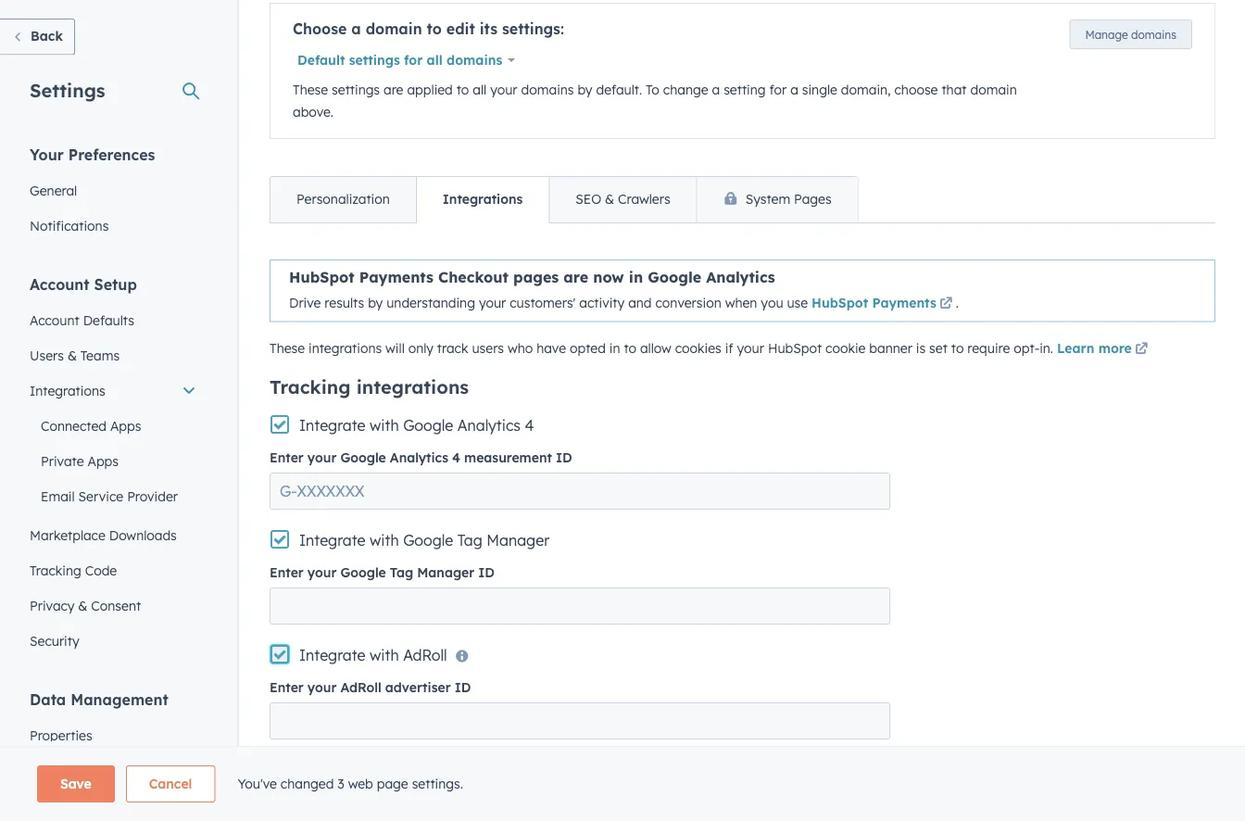 Task type: locate. For each thing, give the bounding box(es) containing it.
0 vertical spatial integrations
[[309, 340, 382, 356]]

link opens in a new window image
[[940, 296, 953, 314], [940, 298, 953, 311], [1136, 343, 1149, 356]]

domains right manage
[[1132, 27, 1177, 41]]

integrate for integrate with google analytics 4
[[299, 416, 366, 435]]

with for analytics
[[370, 416, 399, 435]]

1 vertical spatial integrate
[[299, 531, 366, 550]]

apps
[[110, 417, 141, 434], [88, 453, 119, 469]]

& for consent
[[78, 597, 87, 613]]

1 horizontal spatial 4
[[525, 416, 534, 435]]

your preferences element
[[19, 144, 208, 243]]

google down 'integrate with google analytics 4'
[[341, 450, 386, 466]]

4 up measurement
[[525, 416, 534, 435]]

1 horizontal spatial integrations
[[443, 191, 523, 207]]

1 vertical spatial &
[[68, 347, 77, 363]]

0 horizontal spatial integrations button
[[19, 373, 208, 408]]

1 vertical spatial domains
[[447, 52, 503, 68]]

connected apps link
[[19, 408, 208, 443]]

to inside these settings are applied to all your domains by default. to change a setting for a single domain, choose that domain above.
[[457, 82, 469, 98]]

analytics down 'integrate with google analytics 4'
[[390, 450, 448, 466]]

these inside these settings are applied to all your domains by default. to change a setting for a single domain, choose that domain above.
[[293, 82, 328, 98]]

0 vertical spatial by
[[578, 82, 593, 98]]

enter for enter your adroll pixel id
[[270, 761, 304, 777]]

1 vertical spatial integrations
[[30, 382, 105, 398]]

downloads
[[109, 527, 177, 543]]

are
[[384, 82, 404, 98], [564, 268, 589, 286]]

1 vertical spatial account
[[30, 312, 79, 328]]

account up account defaults
[[30, 275, 90, 293]]

0 horizontal spatial for
[[404, 52, 423, 68]]

all inside these settings are applied to all your domains by default. to change a setting for a single domain, choose that domain above.
[[473, 82, 487, 98]]

0 horizontal spatial manager
[[417, 564, 475, 581]]

with up enter your google tag manager id on the left bottom
[[370, 531, 399, 550]]

0 vertical spatial tracking
[[270, 375, 351, 399]]

2 horizontal spatial analytics
[[706, 268, 775, 286]]

0 horizontal spatial domains
[[447, 52, 503, 68]]

integrate up enter your adroll advertiser id
[[299, 646, 366, 665]]

by left default. on the top of the page
[[578, 82, 593, 98]]

drive
[[289, 295, 321, 311]]

settings inside these settings are applied to all your domains by default. to change a setting for a single domain, choose that domain above.
[[332, 82, 380, 98]]

0 vertical spatial with
[[370, 416, 399, 435]]

tracking for tracking integrations
[[270, 375, 351, 399]]

properties
[[30, 727, 92, 743]]

manager
[[487, 531, 550, 550], [417, 564, 475, 581]]

tracking inside account setup element
[[30, 562, 81, 578]]

tag down measurement
[[458, 531, 483, 550]]

private
[[41, 453, 84, 469]]

1 vertical spatial all
[[473, 82, 487, 98]]

0 vertical spatial domains
[[1132, 27, 1177, 41]]

applied
[[407, 82, 453, 98]]

manager down integrate with google tag manager
[[417, 564, 475, 581]]

1 horizontal spatial are
[[564, 268, 589, 286]]

2 vertical spatial domains
[[521, 82, 574, 98]]

id right advertiser
[[455, 679, 471, 696]]

1 horizontal spatial in
[[629, 268, 643, 286]]

these up above. in the left top of the page
[[293, 82, 328, 98]]

1 horizontal spatial by
[[578, 82, 593, 98]]

& right seo
[[605, 191, 615, 207]]

1 horizontal spatial tracking
[[270, 375, 351, 399]]

navigation containing personalization
[[270, 176, 859, 223]]

account for account setup
[[30, 275, 90, 293]]

google down integrate with google tag manager
[[341, 564, 386, 581]]

1 vertical spatial are
[[564, 268, 589, 286]]

these down drive
[[270, 340, 305, 356]]

1 horizontal spatial tag
[[458, 531, 483, 550]]

settings down default
[[332, 82, 380, 98]]

marketplace
[[30, 527, 105, 543]]

checkout
[[438, 268, 509, 286]]

4 down 'integrate with google analytics 4'
[[452, 450, 461, 466]]

3 integrate from the top
[[299, 646, 366, 665]]

are left now
[[564, 268, 589, 286]]

connected apps
[[41, 417, 141, 434]]

you've changed 3 web page settings.
[[238, 776, 463, 792]]

use
[[787, 295, 808, 311]]

analytics up when
[[706, 268, 775, 286]]

1 vertical spatial these
[[270, 340, 305, 356]]

0 horizontal spatial are
[[384, 82, 404, 98]]

2 horizontal spatial &
[[605, 191, 615, 207]]

hubspot up drive
[[289, 268, 355, 286]]

tracking integrations
[[270, 375, 469, 399]]

0 vertical spatial analytics
[[706, 268, 775, 286]]

payments for hubspot payments
[[872, 295, 937, 311]]

1 vertical spatial analytics
[[458, 416, 521, 435]]

0 vertical spatial 4
[[525, 416, 534, 435]]

consent
[[91, 597, 141, 613]]

navigation
[[270, 176, 859, 223]]

system
[[746, 191, 791, 207]]

settings inside popup button
[[349, 52, 400, 68]]

0 horizontal spatial tracking
[[30, 562, 81, 578]]

2 account from the top
[[30, 312, 79, 328]]

these
[[293, 82, 328, 98], [270, 340, 305, 356]]

manage domains
[[1086, 27, 1177, 41]]

notifications link
[[19, 208, 208, 243]]

2 vertical spatial with
[[370, 646, 399, 665]]

2 horizontal spatial a
[[791, 82, 799, 98]]

0 horizontal spatial domain
[[366, 19, 422, 38]]

for
[[404, 52, 423, 68], [770, 82, 787, 98]]

when
[[725, 295, 758, 311]]

manager down enter your google analytics 4 measurement id text field
[[487, 531, 550, 550]]

above.
[[293, 104, 334, 120]]

link opens in a new window image inside learn more link
[[1136, 343, 1149, 356]]

default.
[[596, 82, 642, 98]]

seo & crawlers
[[576, 191, 671, 207]]

1 vertical spatial settings
[[332, 82, 380, 98]]

google for integrate with google tag manager
[[403, 531, 453, 550]]

1 horizontal spatial integrations button
[[416, 177, 549, 222]]

hubspot for hubspot payments checkout pages are now in google analytics
[[289, 268, 355, 286]]

your preferences
[[30, 145, 155, 164]]

1 vertical spatial hubspot
[[812, 295, 868, 311]]

all up applied
[[427, 52, 443, 68]]

0 horizontal spatial integrations
[[30, 382, 105, 398]]

domains down settings:
[[521, 82, 574, 98]]

1 vertical spatial manager
[[417, 564, 475, 581]]

integrate down 'tracking integrations'
[[299, 416, 366, 435]]

0 vertical spatial manager
[[487, 531, 550, 550]]

adroll for enter your adroll advertiser id
[[341, 679, 382, 696]]

learn more link
[[1057, 338, 1152, 361]]

payments up "understanding"
[[359, 268, 434, 286]]

0 horizontal spatial all
[[427, 52, 443, 68]]

account up users
[[30, 312, 79, 328]]

payments up banner
[[872, 295, 937, 311]]

data management
[[30, 690, 168, 708]]

1 vertical spatial in
[[610, 340, 620, 356]]

1 with from the top
[[370, 416, 399, 435]]

to left "allow"
[[624, 340, 637, 356]]

google for enter your google tag manager id
[[341, 564, 386, 581]]

4 for enter your google analytics 4 measurement id
[[452, 450, 461, 466]]

in up and
[[629, 268, 643, 286]]

back
[[31, 28, 63, 44]]

google up enter your google tag manager id on the left bottom
[[403, 531, 453, 550]]

payments
[[359, 268, 434, 286], [872, 295, 937, 311]]

1 integrate from the top
[[299, 416, 366, 435]]

1 vertical spatial payments
[[872, 295, 937, 311]]

Enter your AdRoll advertiser ID text field
[[270, 703, 891, 740]]

changed
[[281, 776, 334, 792]]

0 vertical spatial settings
[[349, 52, 400, 68]]

analytics
[[706, 268, 775, 286], [458, 416, 521, 435], [390, 450, 448, 466]]

0 horizontal spatial analytics
[[390, 450, 448, 466]]

integrations
[[443, 191, 523, 207], [30, 382, 105, 398]]

a right choose
[[352, 19, 361, 38]]

domains
[[1132, 27, 1177, 41], [447, 52, 503, 68], [521, 82, 574, 98]]

to
[[646, 82, 660, 98]]

google for integrate with google analytics 4
[[403, 416, 453, 435]]

domain right that
[[971, 82, 1017, 98]]

payments for hubspot payments checkout pages are now in google analytics
[[359, 268, 434, 286]]

edit
[[446, 19, 475, 38]]

link opens in a new window image
[[1136, 338, 1149, 361]]

0 horizontal spatial tag
[[390, 564, 413, 581]]

to right set at the right of the page
[[952, 340, 964, 356]]

google for enter your google analytics 4 measurement id
[[341, 450, 386, 466]]

google
[[648, 268, 702, 286], [403, 416, 453, 435], [341, 450, 386, 466], [403, 531, 453, 550], [341, 564, 386, 581]]

with down 'tracking integrations'
[[370, 416, 399, 435]]

integrations button up checkout
[[416, 177, 549, 222]]

a left single
[[791, 82, 799, 98]]

code
[[85, 562, 117, 578]]

if
[[725, 340, 734, 356]]

1 vertical spatial 4
[[452, 450, 461, 466]]

seo
[[576, 191, 602, 207]]

2 vertical spatial integrate
[[299, 646, 366, 665]]

4 for integrate with google analytics 4
[[525, 416, 534, 435]]

0 vertical spatial integrate
[[299, 416, 366, 435]]

1 vertical spatial tracking
[[30, 562, 81, 578]]

0 horizontal spatial payments
[[359, 268, 434, 286]]

0 vertical spatial adroll
[[403, 646, 447, 665]]

security
[[30, 632, 79, 649]]

0 horizontal spatial &
[[68, 347, 77, 363]]

link opens in a new window image for hubspot payments
[[940, 298, 953, 311]]

conversion
[[656, 295, 722, 311]]

for inside these settings are applied to all your domains by default. to change a setting for a single domain, choose that domain above.
[[770, 82, 787, 98]]

all right applied
[[473, 82, 487, 98]]

privacy & consent link
[[19, 588, 208, 623]]

account defaults
[[30, 312, 134, 328]]

single
[[802, 82, 838, 98]]

in right opted
[[610, 340, 620, 356]]

1 horizontal spatial domain
[[971, 82, 1017, 98]]

integrations button down teams
[[19, 373, 208, 408]]

1 account from the top
[[30, 275, 90, 293]]

integrations down results
[[309, 340, 382, 356]]

0 vertical spatial for
[[404, 52, 423, 68]]

provider
[[127, 488, 178, 504]]

google up "conversion" at top
[[648, 268, 702, 286]]

1 horizontal spatial for
[[770, 82, 787, 98]]

1 horizontal spatial analytics
[[458, 416, 521, 435]]

with up enter your adroll advertiser id
[[370, 646, 399, 665]]

1 vertical spatial tag
[[390, 564, 413, 581]]

0 vertical spatial hubspot
[[289, 268, 355, 286]]

0 vertical spatial &
[[605, 191, 615, 207]]

tag down integrate with google tag manager
[[390, 564, 413, 581]]

hubspot payments link
[[812, 295, 956, 314]]

2 vertical spatial &
[[78, 597, 87, 613]]

tracking down drive
[[270, 375, 351, 399]]

2 horizontal spatial domains
[[1132, 27, 1177, 41]]

you
[[761, 295, 784, 311]]

0 horizontal spatial 4
[[452, 450, 461, 466]]

settings
[[30, 78, 105, 101]]

integrate up enter your google tag manager id on the left bottom
[[299, 531, 366, 550]]

hubspot right use
[[812, 295, 868, 311]]

privacy
[[30, 597, 75, 613]]

defaults
[[83, 312, 134, 328]]

0 vertical spatial these
[[293, 82, 328, 98]]

general
[[30, 182, 77, 198]]

Enter your Google Analytics 4 measurement ID text field
[[270, 473, 891, 510]]

0 vertical spatial tag
[[458, 531, 483, 550]]

3 enter from the top
[[270, 679, 304, 696]]

to right applied
[[457, 82, 469, 98]]

by
[[578, 82, 593, 98], [368, 295, 383, 311]]

integrations for these
[[309, 340, 382, 356]]

2 enter from the top
[[270, 564, 304, 581]]

0 vertical spatial account
[[30, 275, 90, 293]]

2 vertical spatial hubspot
[[768, 340, 822, 356]]

settings for default
[[349, 52, 400, 68]]

0 vertical spatial domain
[[366, 19, 422, 38]]

for up applied
[[404, 52, 423, 68]]

adroll for enter your adroll pixel id
[[341, 761, 382, 777]]

integrations inside account setup element
[[30, 382, 105, 398]]

in
[[629, 268, 643, 286], [610, 340, 620, 356]]

require
[[968, 340, 1010, 356]]

0 horizontal spatial a
[[352, 19, 361, 38]]

settings right default
[[349, 52, 400, 68]]

domain up default settings for all domains
[[366, 19, 422, 38]]

1 horizontal spatial a
[[712, 82, 720, 98]]

0 vertical spatial payments
[[359, 268, 434, 286]]

apps inside "link"
[[88, 453, 119, 469]]

settings
[[349, 52, 400, 68], [332, 82, 380, 98]]

allow
[[640, 340, 672, 356]]

1 vertical spatial adroll
[[341, 679, 382, 696]]

save button
[[37, 765, 115, 803]]

0 vertical spatial all
[[427, 52, 443, 68]]

google up enter your google analytics 4 measurement id
[[403, 416, 453, 435]]

adroll for integrate with adroll
[[403, 646, 447, 665]]

2 with from the top
[[370, 531, 399, 550]]

pixel
[[385, 761, 416, 777]]

apps for connected apps
[[110, 417, 141, 434]]

hubspot down use
[[768, 340, 822, 356]]

& inside button
[[605, 191, 615, 207]]

tracking up "privacy"
[[30, 562, 81, 578]]

1 vertical spatial with
[[370, 531, 399, 550]]

setting
[[724, 82, 766, 98]]

choose a domain to edit its settings:
[[293, 19, 564, 38]]

integrations up checkout
[[443, 191, 523, 207]]

are down default settings for all domains
[[384, 82, 404, 98]]

integrations
[[309, 340, 382, 356], [356, 375, 469, 399]]

more
[[1099, 340, 1132, 356]]

0 vertical spatial apps
[[110, 417, 141, 434]]

1 vertical spatial integrations
[[356, 375, 469, 399]]

integrations up 'integrate with google analytics 4'
[[356, 375, 469, 399]]

1 vertical spatial apps
[[88, 453, 119, 469]]

1 horizontal spatial manager
[[487, 531, 550, 550]]

1 horizontal spatial domains
[[521, 82, 574, 98]]

apps up service
[[88, 453, 119, 469]]

for right setting
[[770, 82, 787, 98]]

4 enter from the top
[[270, 761, 304, 777]]

domains down edit
[[447, 52, 503, 68]]

system pages button
[[697, 177, 858, 222]]

1 vertical spatial integrations button
[[19, 373, 208, 408]]

by right results
[[368, 295, 383, 311]]

1 vertical spatial for
[[770, 82, 787, 98]]

1 horizontal spatial all
[[473, 82, 487, 98]]

analytics up measurement
[[458, 416, 521, 435]]

0 vertical spatial are
[[384, 82, 404, 98]]

2 vertical spatial analytics
[[390, 450, 448, 466]]

these for these integrations will only track users who have opted in to allow cookies if your hubspot cookie banner is set to require opt-in.
[[270, 340, 305, 356]]

integrations up "connected"
[[30, 382, 105, 398]]

security link
[[19, 623, 208, 658]]

a left setting
[[712, 82, 720, 98]]

to
[[427, 19, 442, 38], [457, 82, 469, 98], [624, 340, 637, 356], [952, 340, 964, 356]]

1 vertical spatial by
[[368, 295, 383, 311]]

1 horizontal spatial &
[[78, 597, 87, 613]]

1 enter from the top
[[270, 450, 304, 466]]

& right "privacy"
[[78, 597, 87, 613]]

1 vertical spatial domain
[[971, 82, 1017, 98]]

integrate
[[299, 416, 366, 435], [299, 531, 366, 550], [299, 646, 366, 665]]

2 vertical spatial adroll
[[341, 761, 382, 777]]

drive results by understanding your customers' activity and conversion when you use
[[289, 295, 812, 311]]

link opens in a new window image for learn more
[[1136, 343, 1149, 356]]

2 integrate from the top
[[299, 531, 366, 550]]

data management element
[[19, 689, 208, 821]]

your
[[30, 145, 64, 164]]

teams
[[80, 347, 120, 363]]

1 horizontal spatial payments
[[872, 295, 937, 311]]

& right users
[[68, 347, 77, 363]]

apps up private apps "link"
[[110, 417, 141, 434]]

account
[[30, 275, 90, 293], [30, 312, 79, 328]]



Task type: vqa. For each thing, say whether or not it's contained in the screenshot.
AUDIT LOGS
no



Task type: describe. For each thing, give the bounding box(es) containing it.
& for teams
[[68, 347, 77, 363]]

learn more
[[1057, 340, 1132, 356]]

default settings for all domains
[[297, 52, 503, 68]]

analytics for enter your google analytics 4 measurement id
[[390, 450, 448, 466]]

enter your google analytics 4 measurement id
[[270, 450, 572, 466]]

account for account defaults
[[30, 312, 79, 328]]

data
[[30, 690, 66, 708]]

tag for your
[[390, 564, 413, 581]]

only
[[408, 340, 434, 356]]

email service provider
[[41, 488, 178, 504]]

enter for enter your google analytics 4 measurement id
[[270, 450, 304, 466]]

learn
[[1057, 340, 1095, 356]]

users & teams link
[[19, 338, 208, 373]]

opted
[[570, 340, 606, 356]]

tracking code link
[[19, 553, 208, 588]]

change
[[663, 82, 709, 98]]

enter for enter your google tag manager id
[[270, 564, 304, 581]]

cookie
[[826, 340, 866, 356]]

integrate with adroll
[[299, 646, 447, 665]]

these settings are applied to all your domains by default. to change a setting for a single domain, choose that domain above.
[[293, 82, 1017, 120]]

pages
[[794, 191, 832, 207]]

0 horizontal spatial in
[[610, 340, 620, 356]]

hubspot for hubspot payments
[[812, 295, 868, 311]]

these integrations will only track users who have opted in to allow cookies if your hubspot cookie banner is set to require opt-in.
[[270, 340, 1057, 356]]

account setup element
[[19, 274, 208, 658]]

tag for with
[[458, 531, 483, 550]]

these for these settings are applied to all your domains by default. to change a setting for a single domain, choose that domain above.
[[293, 82, 328, 98]]

integrations for tracking
[[356, 375, 469, 399]]

privacy & consent
[[30, 597, 141, 613]]

set
[[930, 340, 948, 356]]

hubspot payments checkout pages are now in google analytics
[[289, 268, 775, 286]]

cancel
[[149, 776, 192, 792]]

0 horizontal spatial by
[[368, 295, 383, 311]]

settings for these
[[332, 82, 380, 98]]

manager for enter your google tag manager id
[[417, 564, 475, 581]]

activity
[[579, 295, 625, 311]]

default
[[297, 52, 345, 68]]

integrate for integrate with google tag manager
[[299, 531, 366, 550]]

account setup
[[30, 275, 137, 293]]

general link
[[19, 173, 208, 208]]

enter your google tag manager id
[[270, 564, 495, 581]]

with for tag
[[370, 531, 399, 550]]

users & teams
[[30, 347, 120, 363]]

track
[[437, 340, 468, 356]]

apps for private apps
[[88, 453, 119, 469]]

manage
[[1086, 27, 1129, 41]]

integrate with google tag manager
[[299, 531, 550, 550]]

0 vertical spatial integrations
[[443, 191, 523, 207]]

domain inside these settings are applied to all your domains by default. to change a setting for a single domain, choose that domain above.
[[971, 82, 1017, 98]]

will
[[386, 340, 405, 356]]

analytics for integrate with google analytics 4
[[458, 416, 521, 435]]

id down integrate with google tag manager
[[478, 564, 495, 581]]

Enter your Google Tag Manager ID text field
[[270, 588, 891, 625]]

connected
[[41, 417, 107, 434]]

enter your adroll pixel id
[[270, 761, 436, 777]]

integrate for integrate with adroll
[[299, 646, 366, 665]]

users
[[30, 347, 64, 363]]

private apps
[[41, 453, 119, 469]]

cancel button
[[126, 765, 215, 803]]

your inside these settings are applied to all your domains by default. to change a setting for a single domain, choose that domain above.
[[490, 82, 518, 98]]

is
[[916, 340, 926, 356]]

id up enter your google analytics 4 measurement id text field
[[556, 450, 572, 466]]

service
[[78, 488, 123, 504]]

crawlers
[[618, 191, 671, 207]]

Enter your AdRoll pixel ID text field
[[270, 784, 891, 821]]

0 vertical spatial in
[[629, 268, 643, 286]]

hubspot payments
[[812, 295, 937, 311]]

choose
[[895, 82, 938, 98]]

id right pixel
[[419, 761, 436, 777]]

to left edit
[[427, 19, 442, 38]]

domain,
[[841, 82, 891, 98]]

marketplace downloads
[[30, 527, 177, 543]]

& for crawlers
[[605, 191, 615, 207]]

.
[[956, 295, 959, 311]]

by inside these settings are applied to all your domains by default. to change a setting for a single domain, choose that domain above.
[[578, 82, 593, 98]]

enter for enter your adroll advertiser id
[[270, 679, 304, 696]]

account defaults link
[[19, 303, 208, 338]]

customers'
[[510, 295, 576, 311]]

management
[[71, 690, 168, 708]]

for inside popup button
[[404, 52, 423, 68]]

back link
[[0, 19, 75, 55]]

in.
[[1040, 340, 1054, 356]]

3
[[338, 776, 344, 792]]

that
[[942, 82, 967, 98]]

default settings for all domains button
[[293, 42, 527, 79]]

and
[[628, 295, 652, 311]]

3 with from the top
[[370, 646, 399, 665]]

choose
[[293, 19, 347, 38]]

you've
[[238, 776, 277, 792]]

manage domains link
[[1070, 19, 1193, 49]]

marketplace downloads link
[[19, 518, 208, 553]]

users
[[472, 340, 504, 356]]

page
[[377, 776, 408, 792]]

domains inside these settings are applied to all your domains by default. to change a setting for a single domain, choose that domain above.
[[521, 82, 574, 98]]

seo & crawlers button
[[549, 177, 697, 222]]

private apps link
[[19, 443, 208, 479]]

preferences
[[68, 145, 155, 164]]

properties link
[[19, 718, 208, 753]]

measurement
[[464, 450, 552, 466]]

tracking for tracking code
[[30, 562, 81, 578]]

notifications
[[30, 217, 109, 234]]

opt-
[[1014, 340, 1040, 356]]

all inside popup button
[[427, 52, 443, 68]]

settings:
[[502, 19, 564, 38]]

enter your adroll advertiser id
[[270, 679, 471, 696]]

domains inside popup button
[[447, 52, 503, 68]]

understanding
[[387, 295, 475, 311]]

0 vertical spatial integrations button
[[416, 177, 549, 222]]

settings.
[[412, 776, 463, 792]]

results
[[325, 295, 364, 311]]

are inside these settings are applied to all your domains by default. to change a setting for a single domain, choose that domain above.
[[384, 82, 404, 98]]

email
[[41, 488, 75, 504]]

manager for integrate with google tag manager
[[487, 531, 550, 550]]



